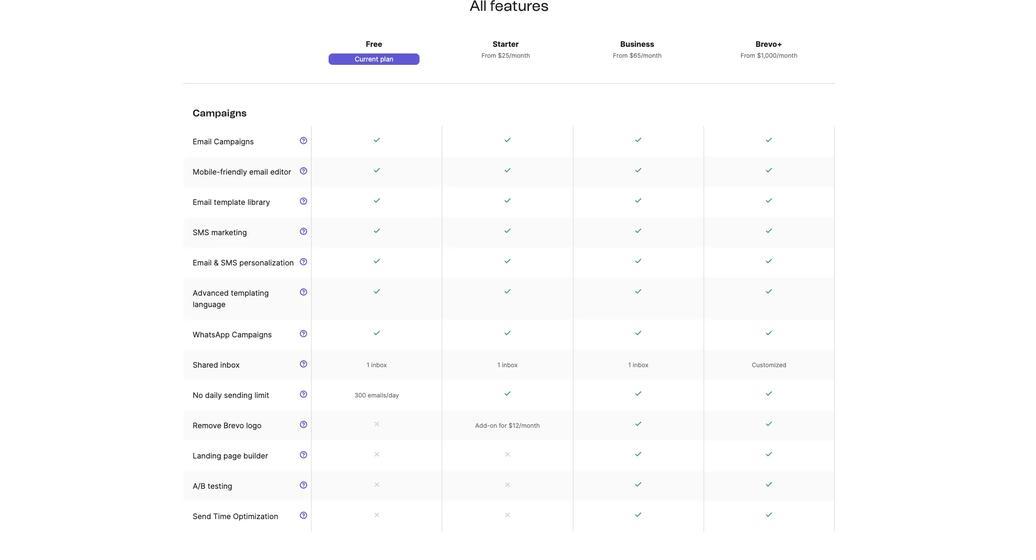 Task type: locate. For each thing, give the bounding box(es) containing it.
email
[[249, 167, 268, 177]]

2 vertical spatial email
[[193, 258, 212, 268]]

0 horizontal spatial sms
[[193, 228, 209, 237]]

send time optimization
[[193, 512, 278, 522]]

landing
[[193, 451, 221, 461]]

from inside starter from $25/ month
[[482, 52, 496, 59]]

testing
[[208, 482, 232, 491]]

1 vertical spatial sms
[[221, 258, 237, 268]]

current
[[355, 55, 378, 63]]

month down business
[[643, 52, 662, 59]]

from inside brevo+ from $1,000/ month
[[741, 52, 756, 59]]

editor
[[270, 167, 291, 177]]

logo
[[246, 421, 262, 431]]

1 inbox
[[367, 361, 387, 369], [498, 361, 518, 369], [628, 361, 649, 369]]

from for brevo+
[[741, 52, 756, 59]]

month down "brevo+"
[[779, 52, 798, 59]]

2 email from the top
[[193, 198, 212, 207]]

1 month from the left
[[512, 52, 530, 59]]

1 horizontal spatial 1
[[498, 361, 500, 369]]

email & sms personalization
[[193, 258, 294, 268]]

email up mobile-
[[193, 137, 212, 146]]

template
[[214, 198, 245, 207]]

2 horizontal spatial 1 inbox
[[628, 361, 649, 369]]

month
[[512, 52, 530, 59], [643, 52, 662, 59], [779, 52, 798, 59]]

sms left the marketing at the top left
[[193, 228, 209, 237]]

month inside business from $65/ month
[[643, 52, 662, 59]]

campaigns up email campaigns
[[193, 108, 247, 119]]

email template library
[[193, 198, 270, 207]]

from inside business from $65/ month
[[613, 52, 628, 59]]

1
[[367, 361, 370, 369], [498, 361, 500, 369], [628, 361, 631, 369]]

advanced templating language
[[193, 288, 269, 309]]

marketing
[[211, 228, 247, 237]]

current plan
[[355, 55, 394, 63]]

1 horizontal spatial from
[[613, 52, 628, 59]]

campaigns
[[193, 108, 247, 119], [214, 137, 254, 146], [232, 330, 272, 340]]

optimization
[[233, 512, 278, 522]]

limit
[[255, 391, 269, 400]]

sms marketing
[[193, 228, 247, 237]]

customized
[[752, 361, 787, 369]]

2 1 from the left
[[498, 361, 500, 369]]

3 from from the left
[[741, 52, 756, 59]]

builder
[[243, 451, 268, 461]]

sms
[[193, 228, 209, 237], [221, 258, 237, 268]]

mobile-
[[193, 167, 220, 177]]

business from $65/ month
[[613, 39, 662, 59]]

3 month from the left
[[779, 52, 798, 59]]

2 horizontal spatial 1
[[628, 361, 631, 369]]

1 horizontal spatial 1 inbox
[[498, 361, 518, 369]]

email
[[193, 137, 212, 146], [193, 198, 212, 207], [193, 258, 212, 268]]

brevo
[[224, 421, 244, 431]]

business
[[621, 39, 654, 49]]

0 horizontal spatial from
[[482, 52, 496, 59]]

1 vertical spatial campaigns
[[214, 137, 254, 146]]

2 vertical spatial campaigns
[[232, 330, 272, 340]]

plan
[[380, 55, 394, 63]]

shared
[[193, 360, 218, 370]]

from
[[482, 52, 496, 59], [613, 52, 628, 59], [741, 52, 756, 59]]

free
[[366, 39, 382, 49]]

emails/day
[[368, 392, 399, 399]]

2 month from the left
[[643, 52, 662, 59]]

email campaigns
[[193, 137, 254, 146]]

sending
[[224, 391, 252, 400]]

from left $65/
[[613, 52, 628, 59]]

3 1 inbox from the left
[[628, 361, 649, 369]]

2 horizontal spatial month
[[779, 52, 798, 59]]

0 horizontal spatial 1 inbox
[[367, 361, 387, 369]]

month inside brevo+ from $1,000/ month
[[779, 52, 798, 59]]

1 horizontal spatial sms
[[221, 258, 237, 268]]

on
[[490, 422, 497, 430]]

2 from from the left
[[613, 52, 628, 59]]

1 horizontal spatial month
[[643, 52, 662, 59]]

daily
[[205, 391, 222, 400]]

1 email from the top
[[193, 137, 212, 146]]

1 from from the left
[[482, 52, 496, 59]]

email left & on the top left
[[193, 258, 212, 268]]

2 horizontal spatial from
[[741, 52, 756, 59]]

sms right & on the top left
[[221, 258, 237, 268]]

remove brevo logo
[[193, 421, 262, 431]]

friendly
[[220, 167, 247, 177]]

language
[[193, 300, 226, 309]]

time
[[213, 512, 231, 522]]

0 horizontal spatial month
[[512, 52, 530, 59]]

page
[[223, 451, 241, 461]]

300
[[355, 392, 366, 399]]

3 1 from the left
[[628, 361, 631, 369]]

0 vertical spatial campaigns
[[193, 108, 247, 119]]

email left template in the top left of the page
[[193, 198, 212, 207]]

month inside starter from $25/ month
[[512, 52, 530, 59]]

from left $1,000/
[[741, 52, 756, 59]]

0 horizontal spatial 1
[[367, 361, 370, 369]]

from for business
[[613, 52, 628, 59]]

0 vertical spatial email
[[193, 137, 212, 146]]

from left the $25/
[[482, 52, 496, 59]]

send
[[193, 512, 211, 522]]

campaigns up friendly
[[214, 137, 254, 146]]

no
[[193, 391, 203, 400]]

0 vertical spatial sms
[[193, 228, 209, 237]]

email for email template library
[[193, 198, 212, 207]]

inbox
[[220, 360, 240, 370], [371, 361, 387, 369], [502, 361, 518, 369], [633, 361, 649, 369]]

1 1 inbox from the left
[[367, 361, 387, 369]]

1 vertical spatial email
[[193, 198, 212, 207]]

3 email from the top
[[193, 258, 212, 268]]

month down starter on the top
[[512, 52, 530, 59]]

campaigns right whatsapp
[[232, 330, 272, 340]]

&
[[214, 258, 219, 268]]

2 1 inbox from the left
[[498, 361, 518, 369]]

1 1 from the left
[[367, 361, 370, 369]]

month for brevo+
[[779, 52, 798, 59]]

advanced
[[193, 288, 229, 298]]

a/b
[[193, 482, 206, 491]]

mobile-friendly email editor
[[193, 167, 291, 177]]



Task type: vqa. For each thing, say whether or not it's contained in the screenshot.
Add a condition's Add
no



Task type: describe. For each thing, give the bounding box(es) containing it.
for
[[499, 422, 507, 430]]

templating
[[231, 288, 269, 298]]

/month
[[519, 422, 540, 430]]

add-
[[475, 422, 490, 430]]

no daily sending limit
[[193, 391, 269, 400]]

$65/
[[630, 52, 643, 59]]

starter from $25/ month
[[482, 39, 530, 59]]

whatsapp campaigns
[[193, 330, 272, 340]]

landing page builder
[[193, 451, 268, 461]]

starter
[[493, 39, 519, 49]]

add-on for $12 /month
[[475, 422, 540, 430]]

email for email & sms personalization
[[193, 258, 212, 268]]

month for business
[[643, 52, 662, 59]]

brevo+
[[756, 39, 782, 49]]

remove
[[193, 421, 221, 431]]

month for starter
[[512, 52, 530, 59]]

brevo+ from $1,000/ month
[[741, 39, 798, 59]]

campaigns for email
[[214, 137, 254, 146]]

whatsapp
[[193, 330, 230, 340]]

$1,000/
[[757, 52, 779, 59]]

from for starter
[[482, 52, 496, 59]]

a/b testing
[[193, 482, 232, 491]]

campaigns for whatsapp
[[232, 330, 272, 340]]

$25/
[[498, 52, 512, 59]]

300 emails/day
[[355, 392, 399, 399]]

library
[[248, 198, 270, 207]]

$12
[[509, 422, 519, 430]]

shared inbox
[[193, 360, 240, 370]]

personalization
[[239, 258, 294, 268]]

email for email campaigns
[[193, 137, 212, 146]]



